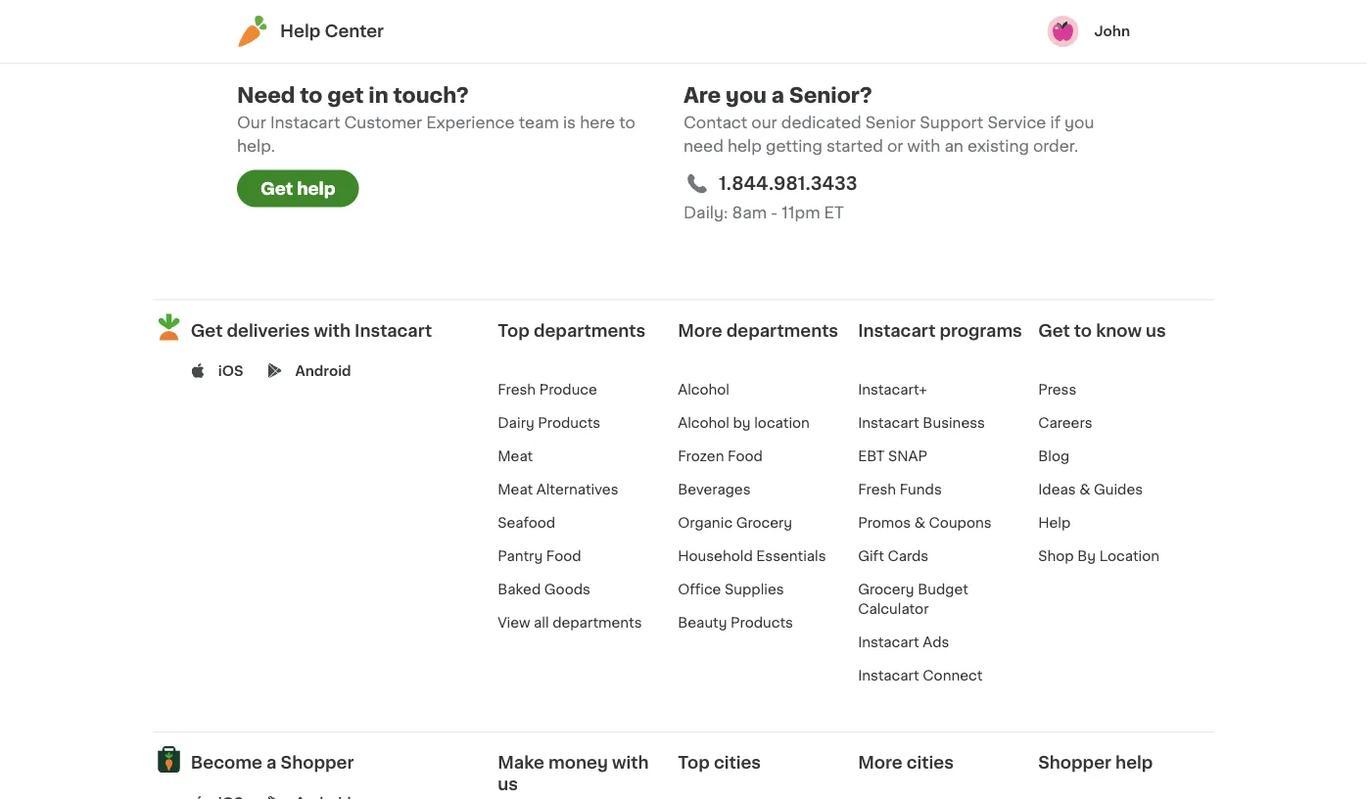 Task type: locate. For each thing, give the bounding box(es) containing it.
dedicated
[[782, 115, 862, 131]]

departments for more departments
[[727, 322, 839, 339]]

with inside "make money with us"
[[612, 755, 649, 772]]

1 vertical spatial alcohol
[[678, 417, 730, 430]]

0 vertical spatial instacart shopper app logo image
[[153, 311, 185, 343]]

get help
[[261, 180, 336, 197]]

1 android play store logo image from the top
[[268, 363, 283, 378]]

help for help center
[[280, 23, 321, 40]]

1 vertical spatial &
[[915, 517, 926, 530]]

team
[[519, 115, 559, 131]]

1 horizontal spatial grocery
[[858, 583, 915, 597]]

0 horizontal spatial you
[[726, 85, 767, 106]]

grocery up 'calculator'
[[858, 583, 915, 597]]

0 horizontal spatial get
[[191, 322, 223, 339]]

0 horizontal spatial us
[[498, 777, 518, 793]]

fresh produce link
[[498, 383, 597, 397]]

food up goods on the left
[[546, 550, 582, 564]]

1 meat from the top
[[498, 450, 533, 464]]

to
[[300, 85, 323, 106], [619, 115, 636, 131], [1075, 322, 1092, 339]]

help inside get help button
[[297, 180, 336, 197]]

daily: 8am - 11pm et
[[684, 205, 844, 221]]

0 vertical spatial a
[[772, 85, 785, 106]]

1 vertical spatial food
[[546, 550, 582, 564]]

& right ideas
[[1080, 483, 1091, 497]]

more departments
[[678, 322, 839, 339]]

office supplies
[[678, 583, 784, 597]]

0 vertical spatial products
[[538, 417, 601, 430]]

2 shopper from the left
[[1039, 755, 1112, 772]]

0 horizontal spatial a
[[266, 755, 277, 772]]

0 vertical spatial help
[[280, 23, 321, 40]]

and up credits,
[[385, 0, 410, 6]]

ios app store logo image
[[191, 363, 206, 378], [191, 796, 206, 799]]

office supplies link
[[678, 583, 784, 597]]

you right if
[[1065, 115, 1095, 131]]

1 vertical spatial products
[[731, 616, 793, 630]]

1 vertical spatial with
[[314, 322, 351, 339]]

0 vertical spatial top
[[498, 322, 530, 339]]

a inside are you a senior? contact our dedicated senior support service if you need help getting started or with an existing order.
[[772, 85, 785, 106]]

meat down dairy
[[498, 450, 533, 464]]

cards
[[888, 550, 929, 564]]

to right here
[[619, 115, 636, 131]]

0 horizontal spatial &
[[915, 517, 926, 530]]

with for make money with us
[[612, 755, 649, 772]]

us
[[1146, 322, 1167, 339], [498, 777, 518, 793]]

get help button
[[237, 170, 359, 207]]

get deliveries with instacart
[[191, 322, 432, 339]]

in
[[369, 85, 389, 106]]

get up ios link
[[191, 322, 223, 339]]

0 vertical spatial alcohol
[[678, 383, 730, 397]]

know
[[1096, 322, 1142, 339]]

get for get help
[[261, 180, 293, 197]]

pantry food link
[[498, 550, 582, 564]]

0 horizontal spatial top
[[498, 322, 530, 339]]

2 horizontal spatial to
[[1075, 322, 1092, 339]]

produce
[[539, 383, 597, 397]]

top departments
[[498, 322, 646, 339]]

1 vertical spatial a
[[266, 755, 277, 772]]

food down alcohol by location link
[[728, 450, 763, 464]]

departments down goods on the left
[[553, 616, 642, 630]]

help up shop
[[1039, 517, 1071, 530]]

1 vertical spatial ios app store logo image
[[191, 796, 206, 799]]

instacart connect link
[[858, 669, 983, 683]]

1 horizontal spatial to
[[619, 115, 636, 131]]

grocery budget calculator link
[[858, 583, 969, 616]]

1 horizontal spatial help
[[1039, 517, 1071, 530]]

ebt snap
[[858, 450, 928, 464]]

2 vertical spatial help
[[1116, 755, 1153, 772]]

1 vertical spatial android play store logo image
[[268, 796, 283, 799]]

help inside are you a senior? contact our dedicated senior support service if you need help getting started or with an existing order.
[[728, 138, 762, 154]]

2 alcohol from the top
[[678, 417, 730, 430]]

to for get
[[1075, 322, 1092, 339]]

with right or
[[908, 138, 941, 154]]

products down produce
[[538, 417, 601, 430]]

us for get to know us
[[1146, 322, 1167, 339]]

help link
[[1039, 517, 1071, 530]]

ios app store logo image down become
[[191, 796, 206, 799]]

instacart business link
[[858, 417, 986, 430]]

cities for more cities
[[907, 755, 954, 772]]

instacart business
[[858, 417, 986, 430]]

help right instacart image
[[280, 23, 321, 40]]

get down help.
[[261, 180, 293, 197]]

instacart inside need to get in touch? our instacart customer experience team is here to help.
[[270, 115, 340, 131]]

& for promos
[[915, 517, 926, 530]]

meat for 'meat' link
[[498, 450, 533, 464]]

1 horizontal spatial us
[[1146, 322, 1167, 339]]

john link
[[1048, 16, 1131, 47]]

grocery
[[736, 517, 793, 530], [858, 583, 915, 597]]

0 horizontal spatial with
[[314, 322, 351, 339]]

grocery inside grocery budget calculator
[[858, 583, 915, 597]]

supplies
[[725, 583, 784, 597]]

1 horizontal spatial fresh
[[858, 483, 897, 497]]

us right know
[[1146, 322, 1167, 339]]

products for beauty products
[[731, 616, 793, 630]]

0 horizontal spatial grocery
[[736, 517, 793, 530]]

frozen food link
[[678, 450, 763, 464]]

with right the money
[[612, 755, 649, 772]]

location
[[1100, 550, 1160, 564]]

get for get deliveries with instacart
[[191, 322, 223, 339]]

0 vertical spatial fresh
[[498, 383, 536, 397]]

fresh for fresh funds
[[858, 483, 897, 497]]

1 vertical spatial us
[[498, 777, 518, 793]]

android play store logo image down the become a shopper
[[268, 796, 283, 799]]

instacart+
[[858, 383, 928, 397]]

2 horizontal spatial get
[[1039, 322, 1071, 339]]

0 horizontal spatial more
[[678, 322, 723, 339]]

alternatives
[[537, 483, 619, 497]]

to for need
[[300, 85, 323, 106]]

2 meat from the top
[[498, 483, 533, 497]]

0 horizontal spatial help
[[280, 23, 321, 40]]

programs
[[940, 322, 1023, 339]]

a up 'our'
[[772, 85, 785, 106]]

1 vertical spatial top
[[678, 755, 710, 772]]

departments up location
[[727, 322, 839, 339]]

beverages link
[[678, 483, 751, 497]]

0 vertical spatial you
[[726, 85, 767, 106]]

instacart shopper app logo image
[[153, 311, 185, 343], [153, 744, 185, 776]]

if
[[1051, 115, 1061, 131]]

0 vertical spatial us
[[1146, 322, 1167, 339]]

& down funds
[[915, 517, 926, 530]]

goods
[[545, 583, 591, 597]]

0 vertical spatial android play store logo image
[[268, 363, 283, 378]]

us down make
[[498, 777, 518, 793]]

2 horizontal spatial help
[[1116, 755, 1153, 772]]

instacart image
[[237, 16, 268, 47]]

view all departments link
[[498, 616, 642, 630]]

and
[[385, 0, 410, 6], [394, 12, 420, 26]]

0 vertical spatial more
[[678, 322, 723, 339]]

us for make money with us
[[498, 777, 518, 793]]

our
[[237, 115, 266, 131]]

senior
[[866, 115, 916, 131]]

to left know
[[1075, 322, 1092, 339]]

more down instacart connect link
[[858, 755, 903, 772]]

get
[[327, 85, 364, 106]]

1 horizontal spatial more
[[858, 755, 903, 772]]

terms and conditions for offers, promotions, credits, and discounts
[[339, 0, 643, 26]]

meat down 'meat' link
[[498, 483, 533, 497]]

ios app store logo image left ios link
[[191, 363, 206, 378]]

is
[[563, 115, 576, 131]]

promotions,
[[561, 0, 643, 6]]

calculator
[[858, 603, 929, 616]]

help for get help
[[297, 180, 336, 197]]

1 shopper from the left
[[281, 755, 354, 772]]

11pm
[[782, 205, 821, 221]]

2 horizontal spatial with
[[908, 138, 941, 154]]

instacart for instacart programs
[[858, 322, 936, 339]]

departments for top departments
[[534, 322, 646, 339]]

beauty products
[[678, 616, 793, 630]]

help center
[[280, 23, 384, 40]]

0 vertical spatial ios app store logo image
[[191, 363, 206, 378]]

john
[[1095, 24, 1131, 38]]

2 vertical spatial with
[[612, 755, 649, 772]]

us inside "make money with us"
[[498, 777, 518, 793]]

frozen
[[678, 450, 724, 464]]

get up press link
[[1039, 322, 1071, 339]]

0 horizontal spatial products
[[538, 417, 601, 430]]

more for more departments
[[678, 322, 723, 339]]

1 vertical spatial help
[[1039, 517, 1071, 530]]

0 vertical spatial food
[[728, 450, 763, 464]]

instacart for instacart ads
[[858, 636, 920, 650]]

need to get in touch? our instacart customer experience team is here to help.
[[237, 85, 636, 154]]

senior?
[[790, 85, 873, 106]]

1 horizontal spatial you
[[1065, 115, 1095, 131]]

you
[[726, 85, 767, 106], [1065, 115, 1095, 131]]

1 horizontal spatial get
[[261, 180, 293, 197]]

with inside are you a senior? contact our dedicated senior support service if you need help getting started or with an existing order.
[[908, 138, 941, 154]]

grocery up household essentials
[[736, 517, 793, 530]]

shopper
[[281, 755, 354, 772], [1039, 755, 1112, 772]]

here
[[580, 115, 615, 131]]

0 vertical spatial meat
[[498, 450, 533, 464]]

& for ideas
[[1080, 483, 1091, 497]]

1 vertical spatial fresh
[[858, 483, 897, 497]]

promos & coupons
[[858, 517, 992, 530]]

1 vertical spatial meat
[[498, 483, 533, 497]]

android play store logo image
[[268, 363, 283, 378], [268, 796, 283, 799]]

get inside button
[[261, 180, 293, 197]]

1 horizontal spatial a
[[772, 85, 785, 106]]

1 horizontal spatial help
[[728, 138, 762, 154]]

1 vertical spatial help
[[297, 180, 336, 197]]

departments
[[534, 322, 646, 339], [727, 322, 839, 339], [553, 616, 642, 630]]

get for get to know us
[[1039, 322, 1071, 339]]

1 horizontal spatial top
[[678, 755, 710, 772]]

more
[[678, 322, 723, 339], [858, 755, 903, 772]]

0 vertical spatial &
[[1080, 483, 1091, 497]]

0 horizontal spatial cities
[[714, 755, 761, 772]]

2 ios app store logo image from the top
[[191, 796, 206, 799]]

alcohol down alcohol link
[[678, 417, 730, 430]]

0 horizontal spatial to
[[300, 85, 323, 106]]

fresh up dairy
[[498, 383, 536, 397]]

1 horizontal spatial food
[[728, 450, 763, 464]]

organic
[[678, 517, 733, 530]]

food for pantry food
[[546, 550, 582, 564]]

1 horizontal spatial cities
[[907, 755, 954, 772]]

terms
[[339, 0, 381, 6]]

all
[[534, 616, 549, 630]]

0 vertical spatial and
[[385, 0, 410, 6]]

2 vertical spatial to
[[1075, 322, 1092, 339]]

1 horizontal spatial shopper
[[1039, 755, 1112, 772]]

1 vertical spatial grocery
[[858, 583, 915, 597]]

departments up produce
[[534, 322, 646, 339]]

0 vertical spatial to
[[300, 85, 323, 106]]

a right become
[[266, 755, 277, 772]]

products for dairy products
[[538, 417, 601, 430]]

0 horizontal spatial food
[[546, 550, 582, 564]]

with up android
[[314, 322, 351, 339]]

fresh down ebt
[[858, 483, 897, 497]]

0 horizontal spatial help
[[297, 180, 336, 197]]

to left get
[[300, 85, 323, 106]]

android play store logo image down deliveries
[[268, 363, 283, 378]]

products
[[538, 417, 601, 430], [731, 616, 793, 630]]

2 cities from the left
[[907, 755, 954, 772]]

need
[[684, 138, 724, 154]]

meat
[[498, 450, 533, 464], [498, 483, 533, 497]]

more up alcohol link
[[678, 322, 723, 339]]

alcohol for alcohol by location
[[678, 417, 730, 430]]

0 horizontal spatial fresh
[[498, 383, 536, 397]]

1 horizontal spatial products
[[731, 616, 793, 630]]

1 horizontal spatial &
[[1080, 483, 1091, 497]]

more for more cities
[[858, 755, 903, 772]]

meat alternatives link
[[498, 483, 619, 497]]

location
[[755, 417, 810, 430]]

help
[[280, 23, 321, 40], [1039, 517, 1071, 530]]

1 horizontal spatial with
[[612, 755, 649, 772]]

1 cities from the left
[[714, 755, 761, 772]]

cities
[[714, 755, 761, 772], [907, 755, 954, 772]]

products down supplies
[[731, 616, 793, 630]]

0 vertical spatial with
[[908, 138, 941, 154]]

help center link
[[237, 16, 384, 47]]

0 horizontal spatial shopper
[[281, 755, 354, 772]]

0 vertical spatial help
[[728, 138, 762, 154]]

1 vertical spatial more
[[858, 755, 903, 772]]

1 instacart shopper app logo image from the top
[[153, 311, 185, 343]]

you up 'our'
[[726, 85, 767, 106]]

household essentials link
[[678, 550, 826, 564]]

1 vertical spatial instacart shopper app logo image
[[153, 744, 185, 776]]

fresh funds link
[[858, 483, 942, 497]]

beauty
[[678, 616, 727, 630]]

careers
[[1039, 417, 1093, 430]]

instacart for instacart business
[[858, 417, 920, 430]]

2 instacart shopper app logo image from the top
[[153, 744, 185, 776]]

beauty products link
[[678, 616, 793, 630]]

1 alcohol from the top
[[678, 383, 730, 397]]

alcohol up alcohol by location link
[[678, 383, 730, 397]]

careers link
[[1039, 417, 1093, 430]]

1 ios app store logo image from the top
[[191, 363, 206, 378]]

and right credits,
[[394, 12, 420, 26]]



Task type: vqa. For each thing, say whether or not it's contained in the screenshot.
dietary preference
no



Task type: describe. For each thing, give the bounding box(es) containing it.
shop
[[1039, 550, 1074, 564]]

top for top departments
[[498, 322, 530, 339]]

shop by location
[[1039, 550, 1160, 564]]

guides
[[1094, 483, 1143, 497]]

make
[[498, 755, 545, 772]]

support
[[920, 115, 984, 131]]

top cities
[[678, 755, 761, 772]]

contact
[[684, 115, 748, 131]]

alcohol for alcohol link
[[678, 383, 730, 397]]

view
[[498, 616, 530, 630]]

instacart for instacart connect
[[858, 669, 920, 683]]

ebt snap link
[[858, 450, 928, 464]]

gift cards
[[858, 550, 929, 564]]

getting
[[766, 138, 823, 154]]

dairy
[[498, 417, 535, 430]]

ebt
[[858, 450, 885, 464]]

promos & coupons link
[[858, 517, 992, 530]]

baked goods link
[[498, 583, 591, 597]]

an
[[945, 138, 964, 154]]

1 vertical spatial you
[[1065, 115, 1095, 131]]

ios link
[[218, 361, 244, 380]]

make money with us
[[498, 755, 649, 793]]

funds
[[900, 483, 942, 497]]

baked goods
[[498, 583, 591, 597]]

view all departments
[[498, 616, 642, 630]]

beverages
[[678, 483, 751, 497]]

customer
[[344, 115, 422, 131]]

pantry food
[[498, 550, 582, 564]]

alcohol link
[[678, 383, 730, 397]]

press link
[[1039, 383, 1077, 397]]

office
[[678, 583, 721, 597]]

ideas & guides
[[1039, 483, 1143, 497]]

connect
[[923, 669, 983, 683]]

8am
[[732, 205, 767, 221]]

experience
[[426, 115, 515, 131]]

instacart shopper app logo image for become
[[153, 744, 185, 776]]

instacart connect
[[858, 669, 983, 683]]

center
[[325, 23, 384, 40]]

by
[[733, 417, 751, 430]]

help.
[[237, 138, 275, 154]]

shop by location link
[[1039, 550, 1160, 564]]

touch?
[[393, 85, 469, 106]]

baked
[[498, 583, 541, 597]]

et
[[825, 205, 844, 221]]

organic grocery link
[[678, 517, 793, 530]]

1 vertical spatial and
[[394, 12, 420, 26]]

household
[[678, 550, 753, 564]]

1 vertical spatial to
[[619, 115, 636, 131]]

help for shopper help
[[1116, 755, 1153, 772]]

instacart ads link
[[858, 636, 950, 650]]

blog
[[1039, 450, 1070, 464]]

offers,
[[513, 0, 557, 6]]

ideas
[[1039, 483, 1076, 497]]

need
[[237, 85, 295, 106]]

meat for meat alternatives
[[498, 483, 533, 497]]

money
[[549, 755, 608, 772]]

1.844.981.3433 link
[[719, 170, 858, 197]]

fresh produce
[[498, 383, 597, 397]]

snap
[[889, 450, 928, 464]]

0 vertical spatial grocery
[[736, 517, 793, 530]]

gift cards link
[[858, 550, 929, 564]]

are
[[684, 85, 721, 106]]

for
[[490, 0, 509, 6]]

pantry
[[498, 550, 543, 564]]

dairy products
[[498, 417, 601, 430]]

meat alternatives
[[498, 483, 619, 497]]

ideas & guides link
[[1039, 483, 1143, 497]]

credits,
[[339, 12, 391, 26]]

existing
[[968, 138, 1030, 154]]

by
[[1078, 550, 1096, 564]]

help for help link
[[1039, 517, 1071, 530]]

get to know us
[[1039, 322, 1167, 339]]

business
[[923, 417, 986, 430]]

started
[[827, 138, 884, 154]]

essentials
[[757, 550, 826, 564]]

1.844.981.3433
[[719, 175, 858, 192]]

instacart shopper app logo image for get
[[153, 311, 185, 343]]

with for get deliveries with instacart
[[314, 322, 351, 339]]

fresh for fresh produce
[[498, 383, 536, 397]]

grocery budget calculator
[[858, 583, 969, 616]]

become a shopper
[[191, 755, 354, 772]]

service
[[988, 115, 1047, 131]]

are you a senior? contact our dedicated senior support service if you need help getting started or with an existing order.
[[684, 85, 1095, 154]]

food for frozen food
[[728, 450, 763, 464]]

blog link
[[1039, 450, 1070, 464]]

ios
[[218, 364, 244, 377]]

become
[[191, 755, 262, 772]]

cities for top cities
[[714, 755, 761, 772]]

promos
[[858, 517, 911, 530]]

user avatar image
[[1048, 16, 1079, 47]]

dairy products link
[[498, 417, 601, 430]]

instacart ads
[[858, 636, 950, 650]]

top for top cities
[[678, 755, 710, 772]]

organic grocery
[[678, 517, 793, 530]]

alcohol by location
[[678, 417, 810, 430]]

2 android play store logo image from the top
[[268, 796, 283, 799]]



